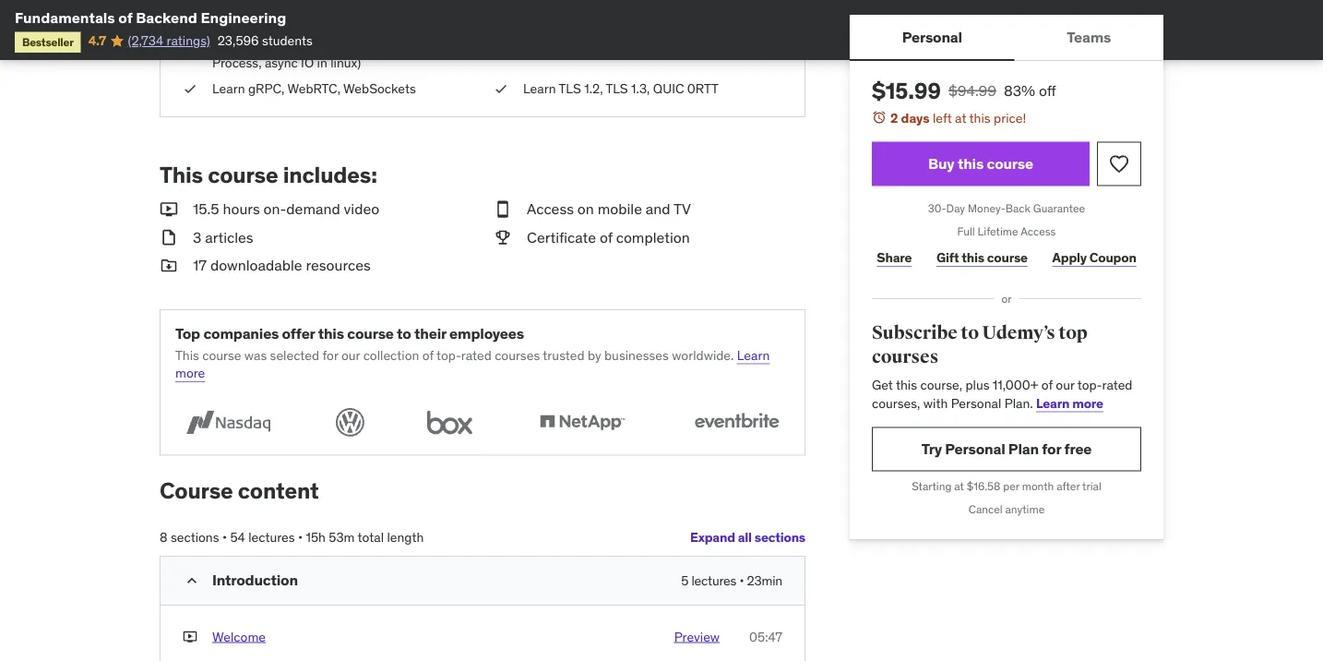 Task type: vqa. For each thing, say whether or not it's contained in the screenshot.
the Privacy
no



Task type: locate. For each thing, give the bounding box(es) containing it.
get this course, plus 11,000+ of our top-rated courses, with personal plan.
[[872, 376, 1133, 411]]

xsmall image for learn grpc, webrtc, websockets
[[183, 80, 198, 98]]

companies
[[203, 324, 279, 343]]

after
[[1057, 479, 1081, 493]]

of right the 11,000+
[[1042, 376, 1053, 393]]

personal
[[903, 27, 963, 46], [952, 395, 1002, 411], [946, 439, 1006, 458]]

learn right worldwide.
[[737, 347, 770, 363]]

1 horizontal spatial courses
[[872, 345, 939, 368]]

articles
[[205, 228, 254, 247]]

0 horizontal spatial rated
[[461, 347, 492, 363]]

small image left introduction
[[183, 572, 201, 590]]

all
[[738, 529, 752, 545]]

at
[[956, 109, 967, 126], [955, 479, 965, 493]]

$94.99
[[949, 81, 997, 100]]

1 horizontal spatial for
[[1043, 439, 1062, 458]]

sections
[[755, 529, 806, 545], [171, 529, 219, 545]]

2
[[891, 109, 899, 126]]

1 vertical spatial learn more
[[1037, 395, 1104, 411]]

1 vertical spatial this
[[175, 347, 199, 363]]

23,596 students
[[218, 32, 313, 49]]

alarm image
[[872, 110, 887, 125]]

1 horizontal spatial rated
[[1103, 376, 1133, 393]]

in
[[317, 55, 328, 71]]

this down the top
[[175, 347, 199, 363]]

this up 15.5
[[160, 161, 203, 188]]

small image
[[494, 199, 512, 220], [494, 227, 512, 248], [160, 255, 178, 276]]

this for get
[[896, 376, 918, 393]]

operating system fundamentals (thread, process, async io in linux)
[[212, 37, 449, 71]]

small image left certificate
[[494, 227, 512, 248]]

0 horizontal spatial courses
[[495, 347, 540, 363]]

learn more for subscribe to udemy's top courses
[[1037, 395, 1104, 411]]

operating
[[212, 37, 270, 53]]

0 horizontal spatial our
[[342, 347, 360, 363]]

1 horizontal spatial our
[[1057, 376, 1075, 393]]

1 horizontal spatial tls
[[606, 80, 628, 97]]

1 horizontal spatial sections
[[755, 529, 806, 545]]

learn more for top companies offer this course to their employees
[[175, 347, 770, 381]]

get
[[872, 376, 894, 393]]

1 horizontal spatial top-
[[1078, 376, 1103, 393]]

top- down top
[[1078, 376, 1103, 393]]

trial
[[1083, 479, 1102, 493]]

work
[[270, 11, 298, 28]]

small image left 15.5
[[160, 199, 178, 220]]

• left the '54'
[[222, 529, 227, 545]]

this inside get this course, plus 11,000+ of our top-rated courses, with personal plan.
[[896, 376, 918, 393]]

personal up $16.58
[[946, 439, 1006, 458]]

tab list containing personal
[[850, 15, 1164, 61]]

for
[[323, 347, 338, 363], [1043, 439, 1062, 458]]

0 vertical spatial learn more
[[175, 347, 770, 381]]

access down back
[[1021, 224, 1057, 239]]

certificate of completion
[[527, 228, 690, 247]]

this right gift
[[962, 249, 985, 266]]

our down top companies offer this course to their employees
[[342, 347, 360, 363]]

05:47
[[750, 628, 783, 645]]

0 vertical spatial top-
[[437, 347, 461, 363]]

1 tls from the left
[[559, 80, 581, 97]]

share
[[877, 249, 912, 266]]

1 horizontal spatial lectures
[[692, 572, 737, 589]]

• left 15h 53m
[[298, 529, 303, 545]]

1 vertical spatial access
[[1021, 224, 1057, 239]]

1 vertical spatial small image
[[160, 227, 178, 248]]

• left 23min
[[740, 572, 744, 589]]

top
[[1059, 322, 1088, 344]]

sections right 8
[[171, 529, 219, 545]]

1 vertical spatial for
[[1043, 439, 1062, 458]]

gift
[[937, 249, 960, 266]]

2 horizontal spatial •
[[740, 572, 744, 589]]

tab list
[[850, 15, 1164, 61]]

quic
[[653, 80, 685, 97]]

0 vertical spatial small image
[[494, 199, 512, 220]]

expand
[[691, 529, 736, 545]]

this
[[970, 109, 991, 126], [958, 154, 984, 173], [962, 249, 985, 266], [318, 324, 344, 343], [896, 376, 918, 393]]

expand all sections button
[[691, 519, 806, 556]]

backend
[[310, 0, 360, 10]]

learn more up free
[[1037, 395, 1104, 411]]

top
[[175, 324, 200, 343]]

tls left "1.2,"
[[559, 80, 581, 97]]

coupon
[[1090, 249, 1137, 266]]

0 vertical spatial learn more link
[[175, 347, 770, 381]]

1 vertical spatial personal
[[952, 395, 1002, 411]]

1 horizontal spatial more
[[1073, 395, 1104, 411]]

xsmall image for operating system fundamentals (thread, process, async io in linux)
[[183, 36, 198, 54]]

our right the 11,000+
[[1057, 376, 1075, 393]]

0 horizontal spatial lectures
[[249, 529, 295, 545]]

15.5
[[193, 200, 219, 219]]

buy
[[929, 154, 955, 173]]

1 vertical spatial more
[[1073, 395, 1104, 411]]

cancel
[[969, 502, 1003, 516]]

this up courses,
[[896, 376, 918, 393]]

day
[[947, 201, 966, 216]]

back
[[1006, 201, 1031, 216]]

fundamentals
[[319, 37, 398, 53]]

(2,734
[[128, 32, 164, 49]]

0 horizontal spatial more
[[175, 365, 205, 381]]

to up collection at the bottom of page
[[397, 324, 411, 343]]

0 vertical spatial more
[[175, 365, 205, 381]]

personal button
[[850, 15, 1015, 59]]

learn more down employees
[[175, 347, 770, 381]]

0 vertical spatial personal
[[903, 27, 963, 46]]

wishlist image
[[1109, 153, 1131, 175]]

1 horizontal spatial learn more
[[1037, 395, 1104, 411]]

1 sections from the left
[[755, 529, 806, 545]]

resources
[[306, 256, 371, 275]]

17
[[193, 256, 207, 275]]

2 sections from the left
[[171, 529, 219, 545]]

small image for access
[[494, 199, 512, 220]]

this
[[160, 161, 203, 188], [175, 347, 199, 363]]

at left $16.58
[[955, 479, 965, 493]]

small image
[[160, 199, 178, 220], [160, 227, 178, 248], [183, 572, 201, 590]]

access up certificate
[[527, 200, 574, 219]]

top- down their
[[437, 347, 461, 363]]

this right 'buy'
[[958, 154, 984, 173]]

courses down employees
[[495, 347, 540, 363]]

3 articles
[[193, 228, 254, 247]]

plan
[[1009, 439, 1039, 458]]

learn more link down employees
[[175, 347, 770, 381]]

tls right "1.2,"
[[606, 80, 628, 97]]

completion
[[616, 228, 690, 247]]

with
[[924, 395, 948, 411]]

1 vertical spatial rated
[[1103, 376, 1133, 393]]

xsmall image
[[183, 36, 198, 54], [183, 80, 198, 98], [494, 80, 509, 98], [183, 628, 198, 646]]

fundamentals
[[15, 8, 115, 27]]

more for top companies offer this course to their employees
[[175, 365, 205, 381]]

0 horizontal spatial tls
[[559, 80, 581, 97]]

days
[[902, 109, 930, 126]]

for down top companies offer this course to their employees
[[323, 347, 338, 363]]

1 vertical spatial at
[[955, 479, 965, 493]]

more for subscribe to udemy's top courses
[[1073, 395, 1104, 411]]

learn more link up free
[[1037, 395, 1104, 411]]

preview
[[675, 628, 720, 645]]

personal down "plus"
[[952, 395, 1002, 411]]

volkswagen image
[[330, 405, 371, 440]]

at inside "starting at $16.58 per month after trial cancel anytime"
[[955, 479, 965, 493]]

lectures right 5
[[692, 572, 737, 589]]

1 vertical spatial learn more link
[[1037, 395, 1104, 411]]

1 horizontal spatial learn more link
[[1037, 395, 1104, 411]]

hours
[[223, 200, 260, 219]]

(thread,
[[402, 37, 449, 53]]

0 horizontal spatial •
[[222, 529, 227, 545]]

access
[[527, 200, 574, 219], [1021, 224, 1057, 239]]

54
[[230, 529, 245, 545]]

personal up $15.99
[[903, 27, 963, 46]]

0 horizontal spatial access
[[527, 200, 574, 219]]

was
[[245, 347, 267, 363]]

sections right all
[[755, 529, 806, 545]]

for left free
[[1043, 439, 1062, 458]]

2 vertical spatial small image
[[160, 255, 178, 276]]

off
[[1039, 81, 1057, 100]]

employees
[[450, 324, 524, 343]]

1 vertical spatial small image
[[494, 227, 512, 248]]

apply
[[1053, 249, 1088, 266]]

netapp image
[[529, 405, 636, 440]]

course up back
[[987, 154, 1034, 173]]

process,
[[212, 55, 262, 71]]

0 horizontal spatial learn more link
[[175, 347, 770, 381]]

of down their
[[423, 347, 434, 363]]

learn tls 1.2, tls 1.3, quic 0rtt
[[523, 80, 719, 97]]

to
[[961, 322, 979, 344], [397, 324, 411, 343]]

courses down subscribe
[[872, 345, 939, 368]]

more up free
[[1073, 395, 1104, 411]]

learn down process,
[[212, 80, 245, 97]]

1 horizontal spatial access
[[1021, 224, 1057, 239]]

course down the companies
[[202, 347, 241, 363]]

small image for certificate
[[494, 227, 512, 248]]

course up hours
[[208, 161, 278, 188]]

worldwide.
[[672, 347, 734, 363]]

small image left 17
[[160, 255, 178, 276]]

rated inside get this course, plus 11,000+ of our top-rated courses, with personal plan.
[[1103, 376, 1133, 393]]

0 horizontal spatial for
[[323, 347, 338, 363]]

1 vertical spatial top-
[[1078, 376, 1103, 393]]

to left udemy's
[[961, 322, 979, 344]]

ratings)
[[167, 32, 210, 49]]

teams button
[[1015, 15, 1164, 59]]

23min
[[747, 572, 783, 589]]

2 vertical spatial personal
[[946, 439, 1006, 458]]

more down the top
[[175, 365, 205, 381]]

this course includes:
[[160, 161, 377, 188]]

small image left the 3
[[160, 227, 178, 248]]

0 horizontal spatial learn more
[[175, 347, 770, 381]]

0 vertical spatial small image
[[160, 199, 178, 220]]

0rtt
[[688, 80, 719, 97]]

system
[[273, 37, 316, 53]]

of inside get this course, plus 11,000+ of our top-rated courses, with personal plan.
[[1042, 376, 1053, 393]]

0 vertical spatial this
[[160, 161, 203, 188]]

at right left
[[956, 109, 967, 126]]

lectures right the '54'
[[249, 529, 295, 545]]

8 sections • 54 lectures • 15h 53m total length
[[160, 529, 424, 545]]

0 vertical spatial for
[[323, 347, 338, 363]]

1 vertical spatial our
[[1057, 376, 1075, 393]]

this inside button
[[958, 154, 984, 173]]

demand
[[287, 200, 340, 219]]

trusted
[[543, 347, 585, 363]]

gift this course link
[[932, 239, 1033, 276]]

0 vertical spatial lectures
[[249, 529, 295, 545]]

learn more
[[175, 347, 770, 381], [1037, 395, 1104, 411]]

of down access on mobile and tv
[[600, 228, 613, 247]]

1 vertical spatial lectures
[[692, 572, 737, 589]]

1 horizontal spatial to
[[961, 322, 979, 344]]

0 horizontal spatial sections
[[171, 529, 219, 545]]

this course was selected for our collection of top-rated courses trusted by businesses worldwide.
[[175, 347, 734, 363]]

0 horizontal spatial top-
[[437, 347, 461, 363]]

learn more link for top companies offer this course to their employees
[[175, 347, 770, 381]]

access on mobile and tv
[[527, 200, 691, 219]]

this for this course includes:
[[160, 161, 203, 188]]

small image left on
[[494, 199, 512, 220]]



Task type: describe. For each thing, give the bounding box(es) containing it.
nasdaq image
[[175, 405, 282, 440]]

introduction
[[212, 571, 298, 590]]

per
[[1004, 479, 1020, 493]]

month
[[1023, 479, 1055, 493]]

1 horizontal spatial •
[[298, 529, 303, 545]]

2 days left at this price!
[[891, 109, 1027, 126]]

$16.58
[[967, 479, 1001, 493]]

try personal plan for free
[[922, 439, 1092, 458]]

guarantee
[[1034, 201, 1086, 216]]

of up (2,734
[[118, 8, 133, 27]]

30-
[[929, 201, 947, 216]]

learn right plan.
[[1037, 395, 1070, 411]]

offer
[[282, 324, 315, 343]]

personal inside 'button'
[[903, 27, 963, 46]]

0 vertical spatial rated
[[461, 347, 492, 363]]

anytime
[[1006, 502, 1045, 516]]

sections inside expand all sections dropdown button
[[755, 529, 806, 545]]

io
[[301, 55, 314, 71]]

learn left "1.2,"
[[523, 80, 556, 97]]

23,596
[[218, 32, 259, 49]]

bestseller
[[22, 35, 74, 49]]

fundamentals of backend engineering
[[15, 8, 286, 27]]

0 vertical spatial access
[[527, 200, 574, 219]]

1.3,
[[632, 80, 650, 97]]

eventbrite image
[[684, 405, 790, 440]]

grpc,
[[248, 80, 285, 97]]

linux)
[[331, 55, 361, 71]]

lifetime
[[978, 224, 1019, 239]]

try
[[922, 439, 943, 458]]

small image for 17
[[160, 255, 178, 276]]

$15.99 $94.99 83% off
[[872, 77, 1057, 104]]

0 vertical spatial our
[[342, 347, 360, 363]]

welcome
[[212, 628, 266, 645]]

this for this course was selected for our collection of top-rated courses trusted by businesses worldwide.
[[175, 347, 199, 363]]

2 tls from the left
[[606, 80, 628, 97]]

communication
[[363, 0, 452, 10]]

share button
[[872, 239, 917, 276]]

$15.99
[[872, 77, 942, 104]]

top- inside get this course, plus 11,000+ of our top-rated courses, with personal plan.
[[1078, 376, 1103, 393]]

personal inside get this course, plus 11,000+ of our top-rated courses, with personal plan.
[[952, 395, 1002, 411]]

learn grpc, webrtc, websockets
[[212, 80, 416, 97]]

4.7
[[88, 32, 106, 49]]

subscribe
[[872, 322, 958, 344]]

• for 5
[[740, 572, 744, 589]]

buy this course
[[929, 154, 1034, 173]]

0 vertical spatial at
[[956, 109, 967, 126]]

welcome button
[[212, 628, 266, 646]]

• for 8
[[222, 529, 227, 545]]

small image for 3 articles
[[160, 227, 178, 248]]

engineering
[[201, 8, 286, 27]]

course down lifetime
[[988, 249, 1028, 266]]

webrtc,
[[288, 80, 341, 97]]

learn inside the learn more
[[737, 347, 770, 363]]

course,
[[921, 376, 963, 393]]

udemy's
[[983, 322, 1056, 344]]

30-day money-back guarantee full lifetime access
[[929, 201, 1086, 239]]

access inside the 30-day money-back guarantee full lifetime access
[[1021, 224, 1057, 239]]

3
[[193, 228, 202, 247]]

or
[[1002, 291, 1012, 306]]

by
[[588, 347, 602, 363]]

box image
[[419, 405, 481, 440]]

course
[[160, 477, 233, 504]]

starting
[[912, 479, 952, 493]]

tv
[[674, 200, 691, 219]]

plan.
[[1005, 395, 1034, 411]]

(2,734 ratings)
[[128, 32, 210, 49]]

to inside subscribe to udemy's top courses
[[961, 322, 979, 344]]

course up collection at the bottom of page
[[347, 324, 394, 343]]

this right 'offer'
[[318, 324, 344, 343]]

backend
[[136, 8, 198, 27]]

this for gift
[[962, 249, 985, 266]]

left
[[933, 109, 953, 126]]

buy this course button
[[872, 142, 1090, 186]]

apply coupon
[[1053, 249, 1137, 266]]

teams
[[1068, 27, 1112, 46]]

top companies offer this course to their employees
[[175, 324, 524, 343]]

small image for 15.5 hours on-demand video
[[160, 199, 178, 220]]

try personal plan for free link
[[872, 427, 1142, 471]]

course content
[[160, 477, 319, 504]]

11,000+
[[993, 376, 1039, 393]]

content
[[238, 477, 319, 504]]

learn more link for subscribe to udemy's top courses
[[1037, 395, 1104, 411]]

collection
[[363, 347, 420, 363]]

starting at $16.58 per month after trial cancel anytime
[[912, 479, 1102, 516]]

protocols
[[212, 11, 266, 28]]

our inside get this course, plus 11,000+ of our top-rated courses, with personal plan.
[[1057, 376, 1075, 393]]

17 downloadable resources
[[193, 256, 371, 275]]

certificate
[[527, 228, 596, 247]]

xsmall image for learn tls 1.2, tls 1.3, quic 0rtt
[[494, 80, 509, 98]]

understand
[[212, 0, 280, 10]]

0 horizontal spatial to
[[397, 324, 411, 343]]

courses inside subscribe to udemy's top courses
[[872, 345, 939, 368]]

expand all sections
[[691, 529, 806, 545]]

includes:
[[283, 161, 377, 188]]

83%
[[1004, 81, 1036, 100]]

1.2,
[[585, 80, 603, 97]]

2 vertical spatial small image
[[183, 572, 201, 590]]

15h 53m
[[306, 529, 355, 545]]

15.5 hours on-demand video
[[193, 200, 380, 219]]

understand how backend communication protocols work
[[212, 0, 452, 28]]

businesses
[[605, 347, 669, 363]]

downloadable
[[210, 256, 302, 275]]

apply coupon button
[[1048, 239, 1142, 276]]

this for buy
[[958, 154, 984, 173]]

money-
[[968, 201, 1006, 216]]

5 lectures • 23min
[[682, 572, 783, 589]]

price!
[[994, 109, 1027, 126]]

full
[[958, 224, 976, 239]]

video
[[344, 200, 380, 219]]

subscribe to udemy's top courses
[[872, 322, 1088, 368]]

this down the $94.99
[[970, 109, 991, 126]]

course inside button
[[987, 154, 1034, 173]]



